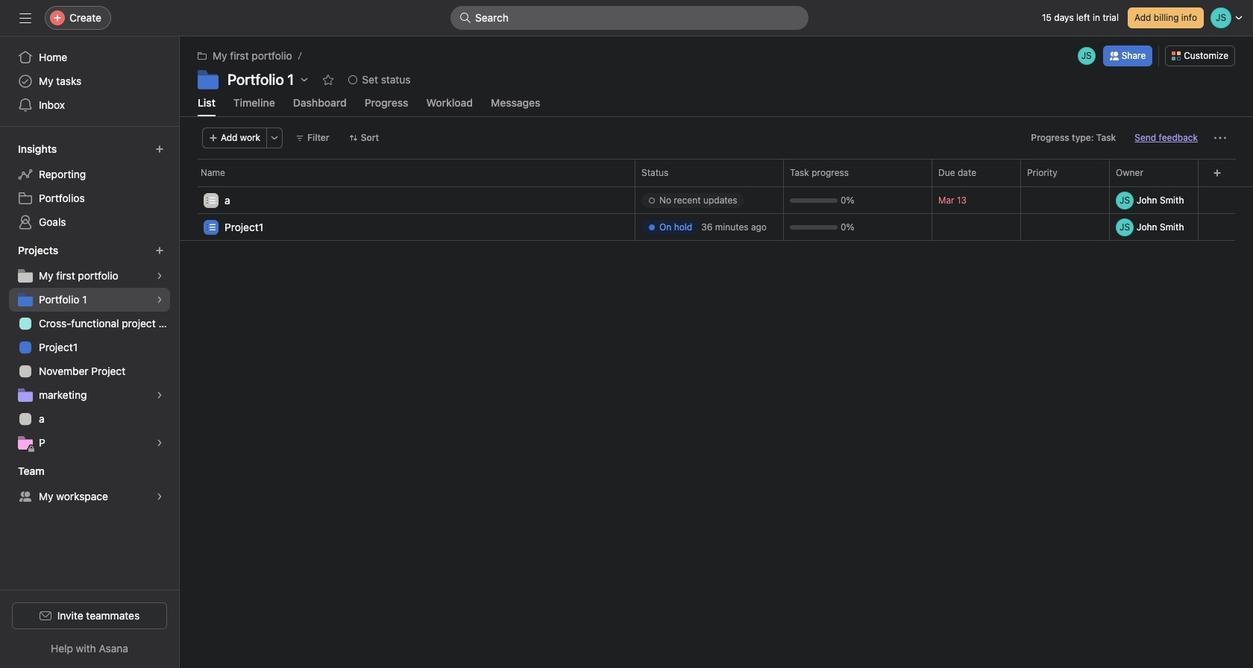 Task type: vqa. For each thing, say whether or not it's contained in the screenshot.
option on the bottom of the page
no



Task type: describe. For each thing, give the bounding box(es) containing it.
new insights image
[[155, 145, 164, 154]]

see details, marketing image
[[155, 391, 164, 400]]

1 horizontal spatial more actions image
[[1215, 132, 1227, 144]]

4 row from the top
[[180, 213, 1254, 243]]

see details, p image
[[155, 439, 164, 448]]

2 row from the top
[[180, 186, 1254, 187]]

insights element
[[0, 136, 179, 237]]

list image for fourth row from the top of the page
[[207, 223, 216, 232]]

1 row from the top
[[180, 159, 1254, 187]]

hide sidebar image
[[19, 12, 31, 24]]

3 row from the top
[[180, 187, 1254, 216]]

list image for second row from the bottom
[[207, 196, 216, 205]]

see details, my workspace image
[[155, 493, 164, 501]]



Task type: locate. For each thing, give the bounding box(es) containing it.
see details, portfolio 1 image
[[155, 296, 164, 304]]

cell
[[180, 187, 636, 216], [635, 187, 784, 214], [1110, 187, 1207, 214], [180, 213, 636, 243], [635, 213, 784, 241]]

list image
[[207, 196, 216, 205], [207, 223, 216, 232]]

1 vertical spatial list image
[[207, 223, 216, 232]]

2 list image from the top
[[207, 223, 216, 232]]

1 list image from the top
[[207, 196, 216, 205]]

0 vertical spatial list image
[[207, 196, 216, 205]]

row
[[180, 159, 1254, 187], [180, 186, 1254, 187], [180, 187, 1254, 216], [180, 213, 1254, 243]]

projects element
[[0, 237, 179, 458]]

due date for project1 cell
[[932, 213, 1022, 241]]

see details, my first portfolio image
[[155, 272, 164, 281]]

add to starred image
[[323, 74, 335, 86]]

remove image
[[1196, 196, 1204, 205]]

global element
[[0, 37, 179, 126]]

more actions image
[[1215, 132, 1227, 144], [270, 134, 279, 143]]

add field image
[[1213, 169, 1222, 178]]

teams element
[[0, 458, 179, 512]]

prominent image
[[460, 12, 472, 24]]

0 horizontal spatial more actions image
[[270, 134, 279, 143]]

new project or portfolio image
[[155, 246, 164, 255]]

list box
[[451, 6, 809, 30]]



